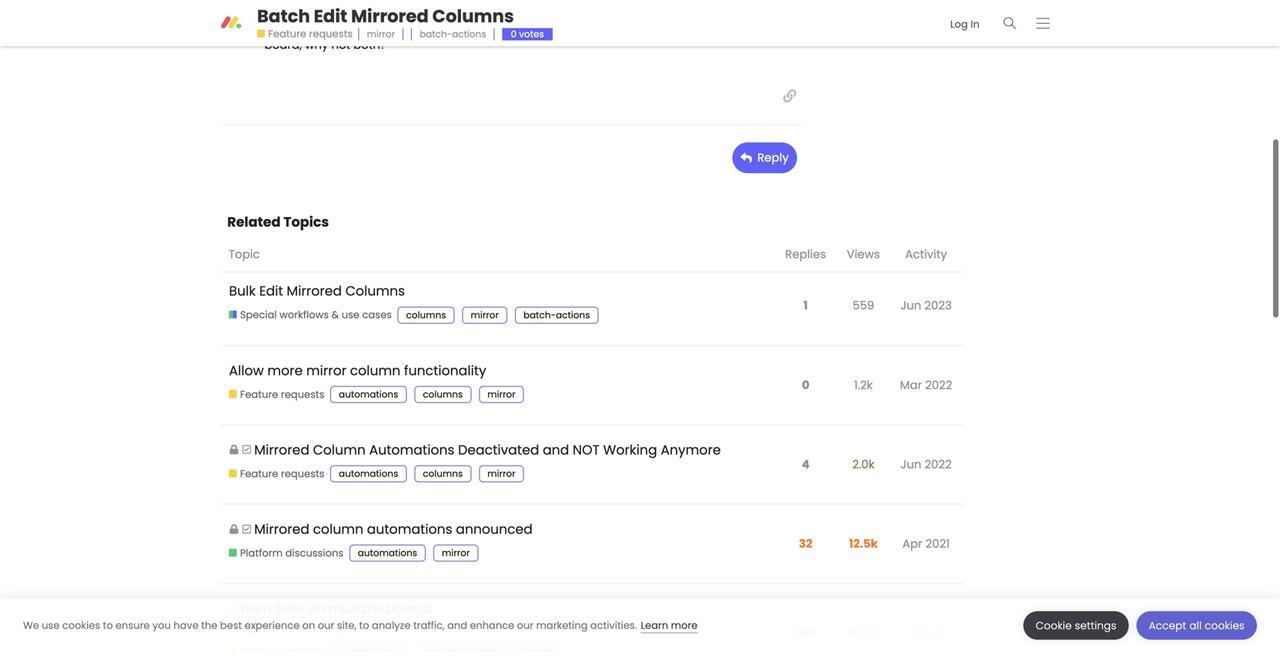 Task type: describe. For each thing, give the bounding box(es) containing it.
31
[[933, 624, 944, 641]]

0 vertical spatial feature requests link
[[257, 27, 353, 41]]

feature requests link for 4
[[229, 467, 325, 481]]

jun 2023
[[901, 297, 952, 314]]

jun 2022
[[901, 456, 952, 473]]

mirror link down be
[[359, 24, 403, 44]]

requests for 4
[[281, 467, 325, 481]]

2023
[[925, 297, 952, 314]]

use inside 'link'
[[342, 308, 360, 322]]

cookie settings
[[1036, 619, 1117, 633]]

this topic is closed; it no longer accepts new replies image for mirrored column automations deactivated and not working anymore
[[229, 445, 239, 455]]

1 horizontal spatial this topic has a solution image
[[242, 524, 252, 534]]

all
[[1190, 619, 1202, 633]]

related topics section
[[221, 213, 964, 652]]

mirrored inside the batch edit mirrored columns feature requests
[[351, 4, 429, 28]]

requests inside the batch edit mirrored columns feature requests
[[309, 27, 353, 41]]

0 horizontal spatial can
[[541, 20, 564, 37]]

accept
[[1149, 619, 1187, 633]]

accept all cookies
[[1149, 619, 1245, 633]]

1 horizontal spatial to
[[359, 619, 369, 632]]

item lives on multiple boards link
[[242, 588, 433, 630]]

data
[[324, 20, 351, 37]]

0 for 0
[[802, 377, 810, 393]]

mirror down be
[[367, 28, 395, 41]]

anymore
[[661, 441, 721, 459]]

0 horizontal spatial use
[[42, 619, 60, 632]]

i
[[264, 4, 267, 21]]

mirror down announced
[[442, 547, 470, 560]]

and inside i figure this would be a fairly simple feature to implement. we can already change individual data across mirrored boards, and we can batch-edit entries across the same board, why not both?
[[496, 20, 519, 37]]

cookies for all
[[1205, 619, 1245, 633]]

feature requests for 0
[[240, 387, 325, 401]]

32 button
[[795, 527, 817, 561]]

edit
[[607, 20, 629, 37]]

working
[[603, 441, 657, 459]]

apr
[[903, 536, 923, 552]]

topics
[[283, 213, 329, 231]]

log
[[951, 17, 968, 31]]

implement.
[[530, 4, 595, 21]]

not
[[573, 441, 600, 459]]

2.0k
[[852, 456, 875, 473]]

announced
[[456, 520, 533, 539]]

mirrored column automations announced
[[254, 520, 533, 539]]

tags list for 4
[[330, 465, 532, 482]]

cookies for use
[[62, 619, 100, 632]]

1.2k
[[854, 377, 873, 393]]

2022 for mar 2022
[[925, 377, 953, 393]]

in
[[971, 17, 980, 31]]

columns link for 4
[[415, 465, 471, 482]]

replies
[[785, 246, 826, 263]]

mar 2022 link
[[896, 365, 956, 405]]

we
[[522, 20, 538, 37]]

mar 2022
[[900, 377, 953, 393]]

cases
[[362, 308, 392, 322]]

automations link for automations
[[330, 465, 407, 482]]

this
[[307, 4, 327, 21]]

discussions
[[285, 546, 344, 560]]

0 horizontal spatial the
[[201, 619, 217, 632]]

mirror link down announced
[[433, 545, 478, 562]]

boards
[[386, 600, 433, 618]]

dialog containing cookie settings
[[0, 599, 1280, 652]]

a
[[386, 4, 394, 21]]

automations for 0
[[339, 388, 398, 401]]

mirrored column automations deactivated and not working anymore
[[254, 441, 721, 459]]

allow
[[229, 361, 264, 380]]

individual
[[264, 20, 321, 37]]

tags list for 32
[[349, 545, 486, 562]]

settings
[[1075, 619, 1117, 633]]

menu image
[[1037, 17, 1050, 29]]

analyze
[[372, 619, 411, 632]]

accept all cookies button
[[1137, 611, 1257, 640]]

0 vertical spatial batch-actions link
[[411, 24, 495, 44]]

mirror link down deactivated
[[479, 465, 524, 482]]

log in
[[951, 17, 980, 31]]

marketing
[[536, 619, 588, 632]]

site,
[[337, 619, 357, 632]]

votes
[[519, 28, 544, 41]]

apr 2021 link
[[899, 524, 954, 564]]

actions inside "related topics" section
[[556, 309, 590, 321]]

log in navigation
[[937, 7, 1060, 40]]

automations for 32
[[358, 547, 417, 560]]

0 button
[[798, 368, 813, 403]]

topic
[[229, 246, 260, 263]]

tags list for 1
[[398, 307, 606, 324]]

1 horizontal spatial batch-actions link
[[515, 307, 599, 324]]

why
[[305, 37, 328, 53]]

batch edit mirrored columns link
[[257, 4, 514, 28]]

special workflows & use cases
[[240, 308, 392, 322]]

the inside i figure this would be a fairly simple feature to implement. we can already change individual data across mirrored boards, and we can batch-edit entries across the same board, why not both?
[[716, 20, 735, 37]]

platform
[[240, 546, 283, 560]]

mirror up the 'functionality'
[[471, 309, 499, 321]]

on inside "related topics" section
[[308, 600, 325, 618]]

559
[[853, 297, 875, 314]]

tags list for 0
[[330, 386, 532, 403]]

0 horizontal spatial this topic has a solution image
[[229, 604, 239, 613]]

enhance
[[470, 619, 514, 632]]

&
[[332, 308, 339, 322]]

not
[[331, 37, 350, 53]]

fairly
[[397, 4, 425, 21]]

32
[[799, 536, 813, 552]]

0 votes
[[511, 28, 544, 41]]

1 our from the left
[[318, 619, 334, 632]]

0 vertical spatial column
[[350, 361, 401, 380]]

feature
[[470, 4, 512, 21]]

4 button
[[798, 447, 814, 482]]

mar
[[900, 377, 922, 393]]

0 votes link
[[502, 24, 553, 44]]

ensure
[[116, 619, 150, 632]]

i figure this would be a fairly simple feature to implement. we can already change individual data across mirrored boards, and we can batch-edit entries across the same board, why not both?
[[264, 4, 771, 53]]

0 vertical spatial columns link
[[398, 307, 455, 324]]

both?
[[353, 37, 386, 53]]

2 our from the left
[[517, 619, 534, 632]]

learn more link
[[641, 619, 698, 633]]

search image
[[1004, 17, 1017, 29]]

special workflows & use cases link
[[229, 308, 392, 322]]

platform discussions link
[[229, 546, 344, 560]]

more inside "related topics" section
[[267, 361, 303, 380]]

jun for jun 2023
[[901, 297, 922, 314]]

1 vertical spatial more
[[671, 619, 698, 632]]

allow more mirror column functionality link
[[229, 350, 486, 391]]

jan
[[909, 624, 930, 641]]

and inside "related topics" section
[[543, 441, 569, 459]]

related topics
[[227, 213, 329, 231]]

related
[[227, 213, 281, 231]]

mirrored
[[396, 20, 446, 37]]

be
[[368, 4, 383, 21]]



Task type: locate. For each thing, give the bounding box(es) containing it.
mirror link
[[359, 24, 403, 44], [462, 307, 507, 324], [479, 386, 524, 403], [479, 465, 524, 482], [433, 545, 478, 562]]

0 horizontal spatial and
[[447, 619, 467, 632]]

0 vertical spatial we
[[598, 4, 617, 21]]

entries
[[632, 20, 672, 37]]

columns link for 0
[[415, 386, 471, 403]]

workflows
[[280, 308, 329, 322]]

cookie settings button
[[1024, 611, 1129, 640]]

0 vertical spatial edit
[[314, 4, 347, 28]]

0 horizontal spatial batch-actions
[[420, 28, 486, 41]]

239
[[796, 624, 816, 641]]

1 button
[[800, 289, 812, 323]]

this topic has a solution image
[[242, 524, 252, 534], [229, 604, 239, 613]]

more right learn
[[671, 619, 698, 632]]

1 horizontal spatial and
[[496, 20, 519, 37]]

we inside i figure this would be a fairly simple feature to implement. we can already change individual data across mirrored boards, and we can batch-edit entries across the same board, why not both?
[[598, 4, 617, 21]]

columns for batch
[[432, 4, 514, 28]]

1 vertical spatial and
[[543, 441, 569, 459]]

1 vertical spatial this topic is closed; it no longer accepts new replies image
[[229, 524, 239, 534]]

1 vertical spatial we
[[23, 619, 39, 632]]

the left the best
[[201, 619, 217, 632]]

batch
[[257, 4, 310, 28]]

functionality
[[404, 361, 486, 380]]

platform discussions
[[240, 546, 344, 560]]

mirror inside allow more mirror column functionality link
[[306, 361, 347, 380]]

traffic,
[[413, 619, 445, 632]]

0
[[511, 28, 517, 41], [802, 377, 810, 393]]

batch-actions link
[[411, 24, 495, 44], [515, 307, 599, 324]]

more
[[267, 361, 303, 380], [671, 619, 698, 632]]

across
[[354, 20, 393, 37], [675, 20, 713, 37]]

feature for 0
[[240, 387, 278, 401]]

bulk edit mirrored columns link
[[229, 270, 405, 312]]

0 vertical spatial this topic has a solution image
[[242, 524, 252, 534]]

use
[[342, 308, 360, 322], [42, 619, 60, 632]]

mirrored column automations deactivated and not working anymore link
[[254, 429, 721, 471]]

2 cookies from the left
[[1205, 619, 1245, 633]]

to up the "0 votes"
[[515, 4, 527, 21]]

this topic is closed; it no longer accepts new replies image
[[229, 445, 239, 455], [229, 524, 239, 534]]

feature requests link
[[257, 27, 353, 41], [229, 387, 325, 402], [229, 467, 325, 481]]

columns for 4
[[423, 467, 463, 480]]

learn
[[641, 619, 668, 632]]

simple
[[428, 4, 467, 21]]

on down lives
[[302, 619, 315, 632]]

1 horizontal spatial columns
[[432, 4, 514, 28]]

this topic is closed; it no longer accepts new replies image up platform discussions 'link'
[[229, 524, 239, 534]]

this topic has a solution image
[[242, 445, 252, 455]]

and right traffic,
[[447, 619, 467, 632]]

edit for batch
[[314, 4, 347, 28]]

reply button
[[733, 142, 797, 173]]

special
[[240, 308, 277, 322]]

tags list for 239
[[330, 643, 568, 652]]

edit for bulk
[[259, 282, 283, 300]]

automations
[[369, 441, 455, 459]]

columns link
[[398, 307, 455, 324], [415, 386, 471, 403], [415, 465, 471, 482]]

batch- inside "related topics" section
[[524, 309, 556, 321]]

cookie
[[1036, 619, 1072, 633]]

batch edit mirrored columns feature requests
[[257, 4, 514, 41]]

tags list containing columns
[[398, 307, 606, 324]]

activity
[[905, 246, 947, 263]]

jun right the 2.0k
[[901, 456, 922, 473]]

we
[[598, 4, 617, 21], [23, 619, 39, 632]]

columns inside the batch edit mirrored columns feature requests
[[432, 4, 514, 28]]

lives
[[275, 600, 304, 618]]

0 horizontal spatial more
[[267, 361, 303, 380]]

feature requests link down this topic has a solution image
[[229, 467, 325, 481]]

columns link down automations
[[415, 465, 471, 482]]

1 horizontal spatial batch-actions
[[524, 309, 590, 321]]

edit
[[314, 4, 347, 28], [259, 282, 283, 300]]

0 vertical spatial batch-actions
[[420, 28, 486, 41]]

1 horizontal spatial the
[[716, 20, 735, 37]]

0 horizontal spatial across
[[354, 20, 393, 37]]

1 2022 from the top
[[925, 377, 953, 393]]

on right lives
[[308, 600, 325, 618]]

jan 31 link
[[905, 613, 948, 652]]

1 vertical spatial 0
[[802, 377, 810, 393]]

feature
[[268, 27, 306, 41], [240, 387, 278, 401], [240, 467, 278, 481]]

feature down figure
[[268, 27, 306, 41]]

0 horizontal spatial columns
[[345, 282, 405, 300]]

feature requests down the allow
[[240, 387, 325, 401]]

best
[[220, 619, 242, 632]]

mirror link up the 'functionality'
[[462, 307, 507, 324]]

jan 31
[[909, 624, 944, 641]]

columns for bulk
[[345, 282, 405, 300]]

columns for 0
[[423, 388, 463, 401]]

and left not
[[543, 441, 569, 459]]

2021
[[926, 536, 950, 552]]

0 vertical spatial and
[[496, 20, 519, 37]]

2 this topic is closed; it no longer accepts new replies image from the top
[[229, 524, 239, 534]]

0 vertical spatial feature
[[268, 27, 306, 41]]

2022 right mar
[[925, 377, 953, 393]]

feature requests link for 0
[[229, 387, 325, 402]]

2 horizontal spatial and
[[543, 441, 569, 459]]

cookies inside button
[[1205, 619, 1245, 633]]

mirror up deactivated
[[488, 388, 516, 401]]

batch- for batch-actions 'link' to the top
[[420, 28, 452, 41]]

1 vertical spatial automations link
[[330, 465, 407, 482]]

the left "same"
[[716, 20, 735, 37]]

automations for 4
[[339, 467, 398, 480]]

2 vertical spatial columns link
[[415, 465, 471, 482]]

1 across from the left
[[354, 20, 393, 37]]

0 vertical spatial the
[[716, 20, 735, 37]]

apr 2021
[[903, 536, 950, 552]]

automations link
[[330, 386, 407, 403], [330, 465, 407, 482], [349, 545, 426, 562]]

automations link down "allow more mirror column functionality"
[[330, 386, 407, 403]]

1 horizontal spatial edit
[[314, 4, 347, 28]]

already
[[645, 4, 690, 21]]

item lives on multiple boards
[[242, 600, 433, 618]]

1 vertical spatial actions
[[556, 309, 590, 321]]

2 vertical spatial requests
[[281, 467, 325, 481]]

1 horizontal spatial more
[[671, 619, 698, 632]]

1 vertical spatial columns
[[423, 388, 463, 401]]

2 vertical spatial and
[[447, 619, 467, 632]]

this topic is closed; it no longer accepts new replies image for mirrored column automations announced
[[229, 524, 239, 534]]

board,
[[264, 37, 302, 53]]

1 jun from the top
[[901, 297, 922, 314]]

monday community forum image
[[221, 12, 242, 34]]

edit up special
[[259, 282, 283, 300]]

requests down this at the left of the page
[[309, 27, 353, 41]]

1 vertical spatial feature requests
[[240, 467, 325, 481]]

2 vertical spatial feature
[[240, 467, 278, 481]]

change
[[693, 4, 737, 21]]

feature requests for 4
[[240, 467, 325, 481]]

feature down this topic has a solution image
[[240, 467, 278, 481]]

1 vertical spatial on
[[302, 619, 315, 632]]

columns right cases
[[406, 309, 446, 321]]

0 vertical spatial actions
[[452, 28, 486, 41]]

reply image
[[741, 152, 752, 164]]

1 horizontal spatial use
[[342, 308, 360, 322]]

jun
[[901, 297, 922, 314], [901, 456, 922, 473]]

2 vertical spatial columns
[[423, 467, 463, 480]]

0 horizontal spatial to
[[103, 619, 113, 632]]

0 vertical spatial 0
[[511, 28, 517, 41]]

columns down the 'functionality'
[[423, 388, 463, 401]]

0 inside button
[[802, 377, 810, 393]]

2022 right the 2.0k
[[925, 456, 952, 473]]

batch- for the right batch-actions 'link'
[[524, 309, 556, 321]]

0 horizontal spatial actions
[[452, 28, 486, 41]]

item
[[242, 600, 272, 618]]

views
[[847, 246, 880, 263]]

0 vertical spatial columns
[[432, 4, 514, 28]]

0 vertical spatial feature requests
[[240, 387, 325, 401]]

mirror down &
[[306, 361, 347, 380]]

1 horizontal spatial 0
[[802, 377, 810, 393]]

0 horizontal spatial batch-actions link
[[411, 24, 495, 44]]

0 vertical spatial use
[[342, 308, 360, 322]]

feature requests link down this at the left of the page
[[257, 27, 353, 41]]

dialog
[[0, 599, 1280, 652]]

feature requests link down the allow
[[229, 387, 325, 402]]

0 horizontal spatial batch-
[[420, 28, 452, 41]]

1 vertical spatial jun
[[901, 456, 922, 473]]

12.5k
[[849, 536, 878, 552]]

2022 for jun 2022
[[925, 456, 952, 473]]

and left we
[[496, 20, 519, 37]]

mirror link up deactivated
[[479, 386, 524, 403]]

1 vertical spatial 2022
[[925, 456, 952, 473]]

edit up not
[[314, 4, 347, 28]]

1 horizontal spatial actions
[[556, 309, 590, 321]]

mirror
[[367, 28, 395, 41], [471, 309, 499, 321], [306, 361, 347, 380], [488, 388, 516, 401], [488, 467, 516, 480], [442, 547, 470, 560]]

1 feature requests from the top
[[240, 387, 325, 401]]

mirror down deactivated
[[488, 467, 516, 480]]

1 vertical spatial this topic has a solution image
[[229, 604, 239, 613]]

2 vertical spatial automations link
[[349, 545, 426, 562]]

1 horizontal spatial can
[[620, 4, 642, 21]]

1 this topic is closed; it no longer accepts new replies image from the top
[[229, 445, 239, 455]]

columns link down the 'functionality'
[[415, 386, 471, 403]]

our
[[318, 619, 334, 632], [517, 619, 534, 632]]

on
[[308, 600, 325, 618], [302, 619, 315, 632]]

copy a link to this post to clipboard image
[[783, 89, 796, 102]]

our right enhance
[[517, 619, 534, 632]]

to left ensure at bottom
[[103, 619, 113, 632]]

1
[[804, 297, 808, 314]]

1 horizontal spatial across
[[675, 20, 713, 37]]

batch- inside i figure this would be a fairly simple feature to implement. we can already change individual data across mirrored boards, and we can batch-edit entries across the same board, why not both?
[[567, 20, 607, 37]]

0 vertical spatial jun
[[901, 297, 922, 314]]

columns
[[406, 309, 446, 321], [423, 388, 463, 401], [423, 467, 463, 480]]

jun left 2023
[[901, 297, 922, 314]]

column up discussions
[[313, 520, 363, 539]]

0 horizontal spatial cookies
[[62, 619, 100, 632]]

automations link down column
[[330, 465, 407, 482]]

0 left we
[[511, 28, 517, 41]]

1 vertical spatial the
[[201, 619, 217, 632]]

1 vertical spatial batch-actions
[[524, 309, 590, 321]]

4
[[802, 456, 810, 473]]

0 vertical spatial requests
[[309, 27, 353, 41]]

our down item lives on multiple boards
[[318, 619, 334, 632]]

column down cases
[[350, 361, 401, 380]]

you
[[152, 619, 171, 632]]

mirrored column automations announced link
[[254, 509, 533, 550]]

1 vertical spatial columns
[[345, 282, 405, 300]]

requests for 0
[[281, 387, 325, 401]]

2022
[[925, 377, 953, 393], [925, 456, 952, 473]]

2 across from the left
[[675, 20, 713, 37]]

0 vertical spatial automations link
[[330, 386, 407, 403]]

feature inside the batch edit mirrored columns feature requests
[[268, 27, 306, 41]]

0 vertical spatial on
[[308, 600, 325, 618]]

allow more mirror column functionality
[[229, 361, 486, 380]]

0 vertical spatial more
[[267, 361, 303, 380]]

reply
[[758, 149, 789, 166]]

0 horizontal spatial our
[[318, 619, 334, 632]]

feature requests down this topic has a solution image
[[240, 467, 325, 481]]

239 button
[[792, 616, 820, 650]]

0 horizontal spatial 0
[[511, 28, 517, 41]]

this topic has a solution image up platform
[[242, 524, 252, 534]]

columns link right cases
[[398, 307, 455, 324]]

jun 2023 link
[[897, 286, 956, 325]]

1 vertical spatial batch-actions link
[[515, 307, 599, 324]]

requests down column
[[281, 467, 325, 481]]

to right site,
[[359, 619, 369, 632]]

column
[[313, 441, 366, 459]]

can right we
[[541, 20, 564, 37]]

1 vertical spatial feature
[[240, 387, 278, 401]]

mirrored
[[351, 4, 429, 28], [287, 282, 342, 300], [254, 441, 309, 459], [254, 520, 309, 539]]

requests down "allow more mirror column functionality"
[[281, 387, 325, 401]]

2 feature requests from the top
[[240, 467, 325, 481]]

automations link down mirrored column automations announced
[[349, 545, 426, 562]]

0 for 0 votes
[[511, 28, 517, 41]]

1 cookies from the left
[[62, 619, 100, 632]]

2 2022 from the top
[[925, 456, 952, 473]]

1 vertical spatial feature requests link
[[229, 387, 325, 402]]

batch-actions inside "related topics" section
[[524, 309, 590, 321]]

figure
[[270, 4, 304, 21]]

we use cookies to ensure you have the best experience on our site, to analyze traffic, and enhance our marketing activities. learn more
[[23, 619, 698, 632]]

cookies left ensure at bottom
[[62, 619, 100, 632]]

deactivated
[[458, 441, 539, 459]]

this topic is closed; it no longer accepts new replies image left this topic has a solution image
[[229, 445, 239, 455]]

tags list containing mirror
[[359, 24, 560, 44]]

2 horizontal spatial batch-
[[567, 20, 607, 37]]

multiple
[[328, 600, 382, 618]]

can left already
[[620, 4, 642, 21]]

1 vertical spatial requests
[[281, 387, 325, 401]]

0 vertical spatial this topic is closed; it no longer accepts new replies image
[[229, 445, 239, 455]]

1 vertical spatial columns link
[[415, 386, 471, 403]]

activities.
[[590, 619, 637, 632]]

2 jun from the top
[[901, 456, 922, 473]]

more right the allow
[[267, 361, 303, 380]]

1 vertical spatial edit
[[259, 282, 283, 300]]

cookies right all
[[1205, 619, 1245, 633]]

this topic has a solution image up the best
[[229, 604, 239, 613]]

bulk
[[229, 282, 256, 300]]

boards,
[[449, 20, 493, 37]]

columns
[[432, 4, 514, 28], [345, 282, 405, 300]]

column
[[350, 361, 401, 380], [313, 520, 363, 539]]

1 horizontal spatial we
[[598, 4, 617, 21]]

0 vertical spatial 2022
[[925, 377, 953, 393]]

columns down automations
[[423, 467, 463, 480]]

to inside i figure this would be a fairly simple feature to implement. we can already change individual data across mirrored boards, and we can batch-edit entries across the same board, why not both?
[[515, 4, 527, 21]]

1 vertical spatial column
[[313, 520, 363, 539]]

1 horizontal spatial our
[[517, 619, 534, 632]]

edit inside bulk edit mirrored columns link
[[259, 282, 283, 300]]

0 horizontal spatial edit
[[259, 282, 283, 300]]

feature down the allow
[[240, 387, 278, 401]]

tags list
[[359, 24, 560, 44], [398, 307, 606, 324], [330, 386, 532, 403], [330, 465, 532, 482], [349, 545, 486, 562], [229, 619, 397, 637], [330, 643, 568, 652]]

2 horizontal spatial to
[[515, 4, 527, 21]]

0 horizontal spatial we
[[23, 619, 39, 632]]

0 inside "link"
[[511, 28, 517, 41]]

0 vertical spatial columns
[[406, 309, 446, 321]]

automations
[[339, 388, 398, 401], [339, 467, 398, 480], [367, 520, 452, 539], [358, 547, 417, 560]]

1 horizontal spatial batch-
[[524, 309, 556, 321]]

1 horizontal spatial cookies
[[1205, 619, 1245, 633]]

feature for 4
[[240, 467, 278, 481]]

2 vertical spatial feature requests link
[[229, 467, 325, 481]]

columns inside "related topics" section
[[345, 282, 405, 300]]

automations link for automations
[[349, 545, 426, 562]]

edit inside the batch edit mirrored columns feature requests
[[314, 4, 347, 28]]

the
[[716, 20, 735, 37], [201, 619, 217, 632]]

0 left 1.2k
[[802, 377, 810, 393]]

jun for jun 2022
[[901, 456, 922, 473]]

1 vertical spatial use
[[42, 619, 60, 632]]



Task type: vqa. For each thing, say whether or not it's contained in the screenshot.
CRM inside the Join our Free Webinar: Boost Your Business Development with monday.com CRM
no



